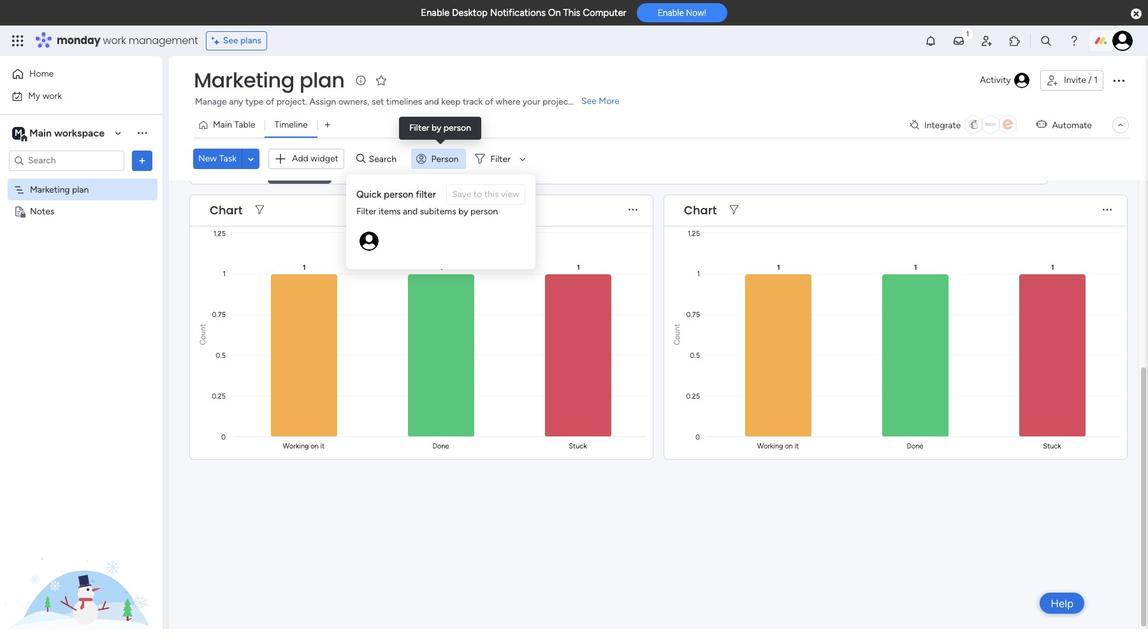 Task type: vqa. For each thing, say whether or not it's contained in the screenshot.
topmost "workspace" image
no



Task type: locate. For each thing, give the bounding box(es) containing it.
help image
[[1069, 34, 1081, 47]]

1 horizontal spatial marketing
[[194, 66, 295, 94]]

0 vertical spatial marketing plan
[[194, 66, 345, 94]]

desktop
[[452, 7, 488, 19]]

lottie animation element
[[0, 500, 163, 629]]

items
[[379, 206, 401, 217]]

invite / 1
[[1065, 75, 1099, 85]]

1 chart from the left
[[210, 202, 243, 218]]

work right my
[[43, 90, 62, 101]]

person right subitems
[[471, 206, 498, 217]]

of right type
[[266, 96, 274, 107]]

chart for v2 funnel image related to more dots icon
[[210, 202, 243, 218]]

work right monday
[[103, 33, 126, 48]]

invite members image
[[981, 34, 994, 47]]

main table button
[[193, 115, 265, 135]]

set
[[372, 96, 384, 107]]

quick person filter
[[357, 189, 436, 200]]

lottie animation image
[[0, 500, 163, 629]]

timeline button
[[265, 115, 318, 135]]

0 horizontal spatial work
[[43, 90, 62, 101]]

help
[[1051, 597, 1074, 610]]

work inside button
[[43, 90, 62, 101]]

0 horizontal spatial marketing plan
[[30, 184, 89, 195]]

person
[[432, 154, 459, 164]]

main inside button
[[213, 119, 232, 130]]

timelines
[[386, 96, 422, 107]]

workspace selection element
[[12, 125, 107, 142]]

subitems
[[420, 206, 457, 217]]

plan
[[300, 66, 345, 94], [72, 184, 89, 195]]

plan up assign
[[300, 66, 345, 94]]

management
[[129, 33, 198, 48]]

filter button
[[470, 149, 531, 169]]

2 vertical spatial person
[[471, 206, 498, 217]]

see left more
[[582, 96, 597, 107]]

project.
[[277, 96, 307, 107]]

main right the workspace icon
[[29, 127, 52, 139]]

by down keep
[[432, 122, 442, 133]]

0 vertical spatial plan
[[300, 66, 345, 94]]

plan down search in workspace field
[[72, 184, 89, 195]]

by
[[432, 122, 442, 133], [459, 206, 469, 217]]

filter items and subitems by person
[[357, 206, 498, 217]]

activity button
[[976, 70, 1036, 91]]

option
[[0, 178, 163, 181]]

work for monday
[[103, 33, 126, 48]]

see more link
[[581, 95, 621, 108]]

list box
[[0, 176, 163, 394]]

project
[[543, 96, 572, 107]]

main inside the workspace selection element
[[29, 127, 52, 139]]

1 horizontal spatial enable
[[658, 8, 685, 18]]

filter inside popup button
[[491, 154, 511, 164]]

private board image
[[13, 205, 26, 217]]

enable left desktop
[[421, 7, 450, 19]]

see left the plans
[[223, 35, 238, 46]]

1 horizontal spatial by
[[459, 206, 469, 217]]

1 horizontal spatial main
[[213, 119, 232, 130]]

marketing up "any"
[[194, 66, 295, 94]]

0 horizontal spatial of
[[266, 96, 274, 107]]

enable
[[421, 7, 450, 19], [658, 8, 685, 18]]

manage
[[195, 96, 227, 107]]

see plans button
[[206, 31, 267, 50]]

person down keep
[[444, 122, 471, 133]]

monday work management
[[57, 33, 198, 48]]

chart for v2 funnel image related to more dots image
[[685, 202, 717, 218]]

notifications
[[490, 7, 546, 19]]

person
[[444, 122, 471, 133], [384, 189, 414, 200], [471, 206, 498, 217]]

0 horizontal spatial v2 funnel image
[[256, 205, 264, 215]]

main content
[[169, 0, 1149, 629]]

filter for filter by person
[[410, 122, 430, 133]]

Search in workspace field
[[27, 153, 107, 168]]

filter
[[410, 122, 430, 133], [491, 154, 511, 164], [357, 206, 377, 217]]

by right subitems
[[459, 206, 469, 217]]

filter down quick
[[357, 206, 377, 217]]

0 vertical spatial person
[[444, 122, 471, 133]]

v2 funnel image
[[256, 205, 264, 215], [730, 205, 739, 215]]

my work button
[[8, 86, 137, 106]]

enable desktop notifications on this computer
[[421, 7, 627, 19]]

1 vertical spatial and
[[403, 206, 418, 217]]

0 horizontal spatial main
[[29, 127, 52, 139]]

filter left arrow down icon
[[491, 154, 511, 164]]

add widget button
[[269, 149, 344, 169]]

work
[[103, 33, 126, 48], [43, 90, 62, 101]]

0 vertical spatial work
[[103, 33, 126, 48]]

filter for filter items and subitems by person
[[357, 206, 377, 217]]

1 horizontal spatial of
[[485, 96, 494, 107]]

enable left now! at the top right of the page
[[658, 8, 685, 18]]

0 horizontal spatial and
[[403, 206, 418, 217]]

marketing plan
[[194, 66, 345, 94], [30, 184, 89, 195]]

1 horizontal spatial plan
[[300, 66, 345, 94]]

1 vertical spatial plan
[[72, 184, 89, 195]]

of right the track
[[485, 96, 494, 107]]

1 v2 funnel image from the left
[[256, 205, 264, 215]]

workspace image
[[12, 126, 25, 140]]

0 horizontal spatial see
[[223, 35, 238, 46]]

arrow down image
[[515, 151, 531, 167]]

more dots image
[[629, 205, 638, 215]]

marketing plan up type
[[194, 66, 345, 94]]

0 horizontal spatial plan
[[72, 184, 89, 195]]

plan inside list box
[[72, 184, 89, 195]]

marketing plan up notes
[[30, 184, 89, 195]]

0 vertical spatial see
[[223, 35, 238, 46]]

more dots image
[[1104, 205, 1113, 215]]

2 of from the left
[[485, 96, 494, 107]]

chart down task
[[210, 202, 243, 218]]

and left keep
[[425, 96, 439, 107]]

marketing up notes
[[30, 184, 70, 195]]

workspace options image
[[136, 126, 149, 139]]

0 vertical spatial filter
[[410, 122, 430, 133]]

notifications image
[[925, 34, 938, 47]]

0 vertical spatial and
[[425, 96, 439, 107]]

person up items
[[384, 189, 414, 200]]

enable now! button
[[637, 3, 728, 22]]

main left table
[[213, 119, 232, 130]]

add to favorites image
[[375, 74, 388, 86]]

invite / 1 button
[[1041, 70, 1104, 91]]

1 vertical spatial see
[[582, 96, 597, 107]]

main workspace
[[29, 127, 105, 139]]

table
[[234, 119, 255, 130]]

0 horizontal spatial filter
[[357, 206, 377, 217]]

0 horizontal spatial by
[[432, 122, 442, 133]]

1 horizontal spatial v2 funnel image
[[730, 205, 739, 215]]

main
[[213, 119, 232, 130], [29, 127, 52, 139]]

0 horizontal spatial enable
[[421, 7, 450, 19]]

1 horizontal spatial filter
[[410, 122, 430, 133]]

0 vertical spatial by
[[432, 122, 442, 133]]

see inside button
[[223, 35, 238, 46]]

2 v2 funnel image from the left
[[730, 205, 739, 215]]

0 horizontal spatial marketing
[[30, 184, 70, 195]]

1 vertical spatial filter
[[491, 154, 511, 164]]

select product image
[[11, 34, 24, 47]]

see for see more
[[582, 96, 597, 107]]

1 vertical spatial marketing
[[30, 184, 70, 195]]

2 horizontal spatial filter
[[491, 154, 511, 164]]

1 horizontal spatial see
[[582, 96, 597, 107]]

1
[[1095, 75, 1099, 85]]

1 horizontal spatial work
[[103, 33, 126, 48]]

1 horizontal spatial and
[[425, 96, 439, 107]]

2 vertical spatial filter
[[357, 206, 377, 217]]

filter down timelines
[[410, 122, 430, 133]]

chart right dapulse drag handle 3 icon
[[685, 202, 717, 218]]

see plans
[[223, 35, 262, 46]]

my
[[28, 90, 40, 101]]

1 vertical spatial marketing plan
[[30, 184, 89, 195]]

owners,
[[339, 96, 370, 107]]

enable for enable now!
[[658, 8, 685, 18]]

1 horizontal spatial chart
[[685, 202, 717, 218]]

0 vertical spatial marketing
[[194, 66, 295, 94]]

widget
[[311, 153, 339, 164]]

list box containing marketing plan
[[0, 176, 163, 394]]

enable now!
[[658, 8, 707, 18]]

v2 funnel image for more dots icon
[[256, 205, 264, 215]]

and right items
[[403, 206, 418, 217]]

see
[[223, 35, 238, 46], [582, 96, 597, 107]]

on
[[549, 7, 561, 19]]

2 chart from the left
[[685, 202, 717, 218]]

add widget
[[292, 153, 339, 164]]

and
[[425, 96, 439, 107], [403, 206, 418, 217]]

enable inside "button"
[[658, 8, 685, 18]]

main content containing chart
[[169, 0, 1149, 629]]

collapse board header image
[[1116, 120, 1127, 130]]

of
[[266, 96, 274, 107], [485, 96, 494, 107]]

quick
[[357, 189, 382, 200]]

chart
[[210, 202, 243, 218], [685, 202, 717, 218]]

1 vertical spatial by
[[459, 206, 469, 217]]

where
[[496, 96, 521, 107]]

0 horizontal spatial chart
[[210, 202, 243, 218]]

activity
[[981, 75, 1012, 85]]

marketing
[[194, 66, 295, 94], [30, 184, 70, 195]]

autopilot image
[[1037, 116, 1048, 133]]

1 vertical spatial work
[[43, 90, 62, 101]]



Task type: describe. For each thing, give the bounding box(es) containing it.
stands.
[[574, 96, 602, 107]]

new task button
[[193, 149, 242, 169]]

assign
[[310, 96, 336, 107]]

options image
[[1112, 73, 1127, 88]]

plans
[[241, 35, 262, 46]]

marketing plan inside list box
[[30, 184, 89, 195]]

invite
[[1065, 75, 1087, 85]]

kendall parks image
[[1113, 31, 1134, 51]]

type
[[246, 96, 264, 107]]

see more
[[582, 96, 620, 107]]

automate
[[1053, 120, 1093, 130]]

1 of from the left
[[266, 96, 274, 107]]

main for main workspace
[[29, 127, 52, 139]]

filter
[[416, 189, 436, 200]]

enable for enable desktop notifications on this computer
[[421, 7, 450, 19]]

more
[[599, 96, 620, 107]]

integrate
[[925, 120, 962, 130]]

filter by person
[[410, 122, 471, 133]]

your
[[523, 96, 541, 107]]

main table
[[213, 119, 255, 130]]

1 image
[[963, 26, 974, 41]]

help button
[[1041, 593, 1085, 614]]

keep
[[442, 96, 461, 107]]

track
[[463, 96, 483, 107]]

dapulse integrations image
[[910, 120, 920, 130]]

see for see plans
[[223, 35, 238, 46]]

new task
[[198, 153, 237, 164]]

any
[[229, 96, 243, 107]]

inbox image
[[953, 34, 966, 47]]

Search field
[[366, 150, 404, 168]]

marketing inside list box
[[30, 184, 70, 195]]

now!
[[687, 8, 707, 18]]

add
[[292, 153, 309, 164]]

computer
[[583, 7, 627, 19]]

angle down image
[[248, 154, 254, 164]]

/
[[1089, 75, 1093, 85]]

filter for filter
[[491, 154, 511, 164]]

manage any type of project. assign owners, set timelines and keep track of where your project stands.
[[195, 96, 602, 107]]

show board description image
[[354, 74, 369, 87]]

m
[[15, 127, 22, 138]]

home
[[29, 68, 54, 79]]

main for main table
[[213, 119, 232, 130]]

v2 funnel image for more dots image
[[730, 205, 739, 215]]

notes
[[30, 206, 54, 217]]

options image
[[136, 154, 149, 167]]

home button
[[8, 64, 137, 84]]

task
[[219, 153, 237, 164]]

add view image
[[325, 120, 330, 130]]

work for my
[[43, 90, 62, 101]]

dapulse drag handle 3 image
[[672, 205, 678, 215]]

monday
[[57, 33, 101, 48]]

person button
[[411, 149, 467, 169]]

dapulse close image
[[1132, 8, 1143, 20]]

new
[[198, 153, 217, 164]]

Marketing plan field
[[191, 66, 348, 94]]

my work
[[28, 90, 62, 101]]

v2 search image
[[357, 152, 366, 166]]

1 vertical spatial person
[[384, 189, 414, 200]]

timeline
[[275, 119, 308, 130]]

workspace
[[54, 127, 105, 139]]

1 horizontal spatial marketing plan
[[194, 66, 345, 94]]

apps image
[[1009, 34, 1022, 47]]

search everything image
[[1041, 34, 1053, 47]]

this
[[564, 7, 581, 19]]



